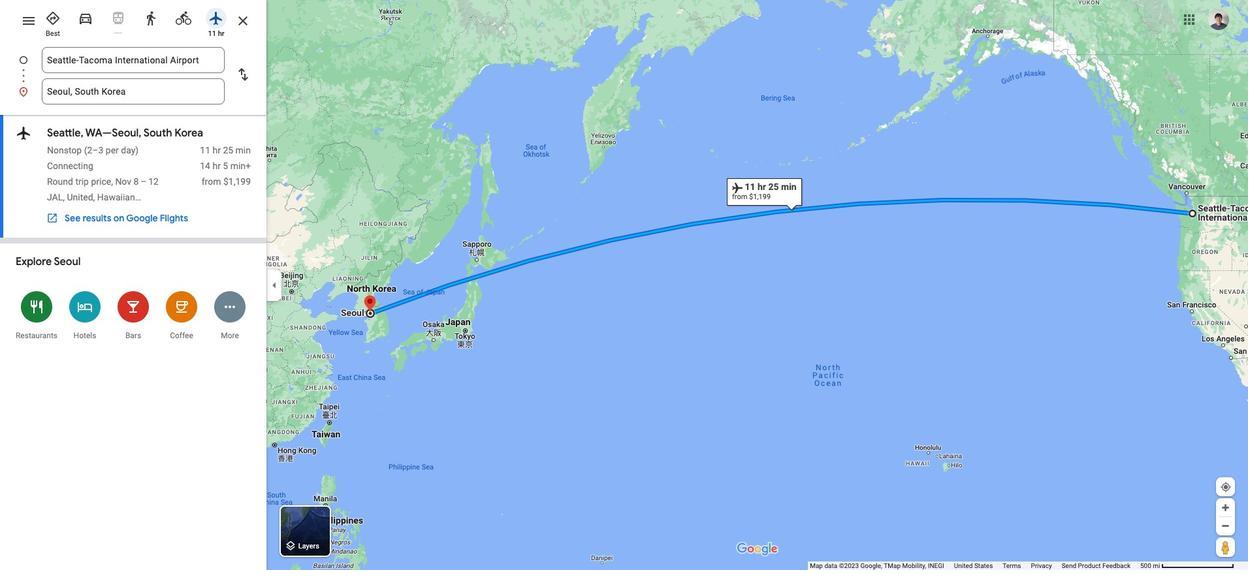 Task type: vqa. For each thing, say whether or not it's contained in the screenshot.
2nd list item from the top of the 'GOOGLE MAPS' element
yes



Task type: describe. For each thing, give the bounding box(es) containing it.
restaurants
[[16, 331, 58, 340]]

 element
[[0, 115, 267, 238]]

google maps element
[[0, 0, 1248, 570]]

hotels button
[[61, 283, 109, 348]]

zoom in image
[[1221, 503, 1231, 513]]

results
[[83, 212, 111, 224]]

11 hr
[[208, 29, 224, 38]]

Starting point Seattle-Tacoma International Airport field
[[47, 52, 219, 68]]

round trip price, nov 8 – 12
[[47, 176, 159, 187]]

500
[[1141, 562, 1152, 570]]

(
[[84, 145, 87, 155]]

google,
[[861, 562, 883, 570]]

nonstop
[[47, 145, 82, 155]]

14 hr 5 min +
[[200, 161, 251, 171]]

…
[[135, 192, 141, 203]]

connecting
[[47, 161, 93, 171]]

11 for 11 hr 25 min
[[200, 145, 210, 155]]

product
[[1078, 562, 1101, 570]]

wa—seoul,
[[85, 127, 141, 140]]

seattle,
[[47, 127, 83, 140]]

+
[[246, 161, 251, 171]]

coffee button
[[157, 283, 206, 348]]

restaurants button
[[12, 283, 61, 348]]

round
[[47, 176, 73, 187]]

layers
[[298, 542, 319, 551]]

flights image for  element
[[16, 124, 31, 142]]

explore seoul
[[16, 255, 81, 268]]

show street view coverage image
[[1216, 538, 1235, 557]]

hawaiian
[[97, 192, 135, 203]]

driving image
[[78, 10, 93, 26]]

terms button
[[1003, 562, 1021, 570]]

terms
[[1003, 562, 1021, 570]]

per
[[106, 145, 119, 155]]

nov
[[115, 176, 131, 187]]

google
[[126, 212, 158, 224]]

united inside button
[[954, 562, 973, 570]]

from
[[202, 176, 221, 187]]

tmap
[[884, 562, 901, 570]]

map data ©2023 google, tmap mobility, inegi
[[810, 562, 944, 570]]

none field destination seoul, south korea
[[47, 78, 219, 105]]

price,
[[91, 176, 113, 187]]

500 mi
[[1141, 562, 1160, 570]]

privacy
[[1031, 562, 1052, 570]]


[[16, 124, 31, 142]]

Destination Seoul, South Korea field
[[47, 84, 219, 99]]

mi
[[1153, 562, 1160, 570]]

jal
[[47, 192, 63, 203]]

none radio 'transit'
[[105, 5, 132, 33]]

coffee
[[170, 331, 193, 340]]

500 mi button
[[1141, 562, 1235, 570]]

directions main content
[[0, 0, 267, 570]]

seoul
[[54, 255, 81, 268]]

send product feedback
[[1062, 562, 1131, 570]]

close directions image
[[235, 13, 251, 29]]

1 , from the left
[[63, 192, 65, 203]]

hotels
[[74, 331, 96, 340]]

5
[[223, 161, 228, 171]]

transit image
[[110, 10, 126, 26]]

min for 25
[[236, 145, 251, 155]]

2 list item from the top
[[0, 78, 267, 105]]

none field 'starting point seattle-tacoma international airport'
[[47, 47, 219, 73]]

data
[[825, 562, 838, 570]]



Task type: locate. For each thing, give the bounding box(es) containing it.
cycling image
[[176, 10, 191, 26]]

united states button
[[954, 562, 993, 570]]

None radio
[[72, 5, 99, 29], [170, 5, 197, 29]]

2 none field from the top
[[47, 78, 219, 105]]

11 inside radio
[[208, 29, 216, 38]]

1 vertical spatial united
[[954, 562, 973, 570]]

list inside google maps element
[[0, 47, 267, 105]]

none radio right "walking" radio
[[170, 5, 197, 29]]

none field inside 'list item'
[[47, 47, 219, 73]]

none radio left cycling option
[[137, 5, 165, 29]]

1 none radio from the left
[[105, 5, 132, 33]]

1 vertical spatial 11
[[200, 145, 210, 155]]

more button
[[206, 283, 254, 348]]

list item down 'transit' radio
[[0, 47, 267, 89]]

nonstop ( 2–3 per day )
[[47, 145, 139, 155]]

hr inside radio
[[218, 29, 224, 38]]

none radio "walking"
[[137, 5, 165, 29]]

)
[[135, 145, 139, 155]]

2–3
[[87, 145, 103, 155]]

1 horizontal spatial united
[[954, 562, 973, 570]]

inegi
[[928, 562, 944, 570]]

list item down 'starting point seattle-tacoma international airport' field
[[0, 78, 267, 105]]

none field up destination seoul, south korea "field"
[[47, 47, 219, 73]]

hr for 11 hr 25 min
[[213, 145, 221, 155]]

, down round at top
[[63, 192, 65, 203]]

states
[[975, 562, 993, 570]]

11 hr radio
[[203, 5, 230, 39]]

flights image for 11 hr radio
[[208, 10, 224, 26]]

8 – 12
[[134, 176, 159, 187]]

0 horizontal spatial united
[[67, 192, 93, 203]]

0 horizontal spatial ,
[[63, 192, 65, 203]]

best
[[46, 29, 60, 38]]

see
[[65, 212, 81, 224]]

min
[[236, 145, 251, 155], [230, 161, 246, 171]]

0 vertical spatial flights image
[[208, 10, 224, 26]]

$1,199
[[223, 176, 251, 187]]

none radio driving
[[72, 5, 99, 29]]

none field for first 'list item'
[[47, 47, 219, 73]]

footer inside google maps element
[[810, 562, 1141, 570]]

hr for 14 hr 5 min +
[[213, 161, 221, 171]]

jal , united , hawaiian …
[[47, 192, 141, 203]]

14
[[200, 161, 210, 171]]

bars button
[[109, 283, 157, 348]]

collapse side panel image
[[267, 278, 282, 292]]

1 vertical spatial min
[[230, 161, 246, 171]]

united inside  element
[[67, 192, 93, 203]]

send
[[1062, 562, 1077, 570]]

2 none radio from the left
[[137, 5, 165, 29]]

none radio cycling
[[170, 5, 197, 29]]

flights image up '11 hr'
[[208, 10, 224, 26]]

flights image containing 
[[16, 124, 31, 142]]

united states
[[954, 562, 993, 570]]

1 horizontal spatial none radio
[[137, 5, 165, 29]]

1 horizontal spatial flights image
[[208, 10, 224, 26]]

flights image left the seattle,
[[16, 124, 31, 142]]

0 vertical spatial hr
[[218, 29, 224, 38]]

2 none radio from the left
[[170, 5, 197, 29]]

,
[[63, 192, 65, 203], [93, 192, 95, 203]]

list item
[[0, 47, 267, 89], [0, 78, 267, 105]]

11 hr 25 min
[[200, 145, 251, 155]]

footer containing map data ©2023 google, tmap mobility, inegi
[[810, 562, 1141, 570]]

see results on google flights
[[65, 212, 188, 224]]

list
[[0, 47, 267, 105]]

11 inside  element
[[200, 145, 210, 155]]

flights image inside 11 hr radio
[[208, 10, 224, 26]]

none field for 1st 'list item' from the bottom
[[47, 78, 219, 105]]

google account: nolan park  
(nolan.park@adept.ai) image
[[1208, 9, 1229, 30]]

min right 25
[[236, 145, 251, 155]]

2 , from the left
[[93, 192, 95, 203]]

flights image inside  element
[[16, 124, 31, 142]]

0 vertical spatial united
[[67, 192, 93, 203]]

best travel modes image
[[45, 10, 61, 26]]

1 horizontal spatial ,
[[93, 192, 95, 203]]

footer
[[810, 562, 1141, 570]]

explore
[[16, 255, 52, 268]]

privacy button
[[1031, 562, 1052, 570]]

none field down 'starting point seattle-tacoma international airport' field
[[47, 78, 219, 105]]

1 none radio from the left
[[72, 5, 99, 29]]

2 vertical spatial hr
[[213, 161, 221, 171]]

©2023
[[839, 562, 859, 570]]

zoom out image
[[1221, 521, 1231, 531]]

Best radio
[[39, 5, 67, 39]]

trip
[[75, 176, 89, 187]]

0 horizontal spatial none radio
[[72, 5, 99, 29]]

from $1,199
[[202, 176, 251, 187]]

min right 5
[[230, 161, 246, 171]]

see results on google flights link
[[40, 207, 195, 229]]

0 vertical spatial none field
[[47, 47, 219, 73]]

walking image
[[143, 10, 159, 26]]

flights
[[160, 212, 188, 224]]

united left states
[[954, 562, 973, 570]]

None field
[[47, 47, 219, 73], [47, 78, 219, 105]]

, down price,
[[93, 192, 95, 203]]

map
[[810, 562, 823, 570]]

reverse starting point and destination image
[[235, 67, 251, 82]]

mobility,
[[902, 562, 926, 570]]

0 vertical spatial min
[[236, 145, 251, 155]]

flights image
[[208, 10, 224, 26], [16, 124, 31, 142]]

hr for 11 hr
[[218, 29, 224, 38]]

1 vertical spatial flights image
[[16, 124, 31, 142]]

south
[[144, 127, 172, 140]]

1 vertical spatial hr
[[213, 145, 221, 155]]

1 list item from the top
[[0, 47, 267, 89]]

11
[[208, 29, 216, 38], [200, 145, 210, 155]]

more
[[221, 331, 239, 340]]

none radio left "walking" icon
[[105, 5, 132, 33]]

feedback
[[1103, 562, 1131, 570]]

1 none field from the top
[[47, 47, 219, 73]]

25
[[223, 145, 233, 155]]

korea
[[175, 127, 203, 140]]

0 horizontal spatial none radio
[[105, 5, 132, 33]]

11 for 11 hr
[[208, 29, 216, 38]]

on
[[114, 212, 124, 224]]

hr
[[218, 29, 224, 38], [213, 145, 221, 155], [213, 161, 221, 171]]

bars
[[125, 331, 141, 340]]

show your location image
[[1220, 481, 1232, 493]]

min for 5
[[230, 161, 246, 171]]

send product feedback button
[[1062, 562, 1131, 570]]

united
[[67, 192, 93, 203], [954, 562, 973, 570]]

None radio
[[105, 5, 132, 33], [137, 5, 165, 29]]

none radio right "best travel modes" image
[[72, 5, 99, 29]]

1 vertical spatial none field
[[47, 78, 219, 105]]

seattle, wa—seoul, south korea
[[47, 127, 203, 140]]

day
[[121, 145, 135, 155]]

0 vertical spatial 11
[[208, 29, 216, 38]]

0 horizontal spatial flights image
[[16, 124, 31, 142]]

1 horizontal spatial none radio
[[170, 5, 197, 29]]

united down trip
[[67, 192, 93, 203]]



